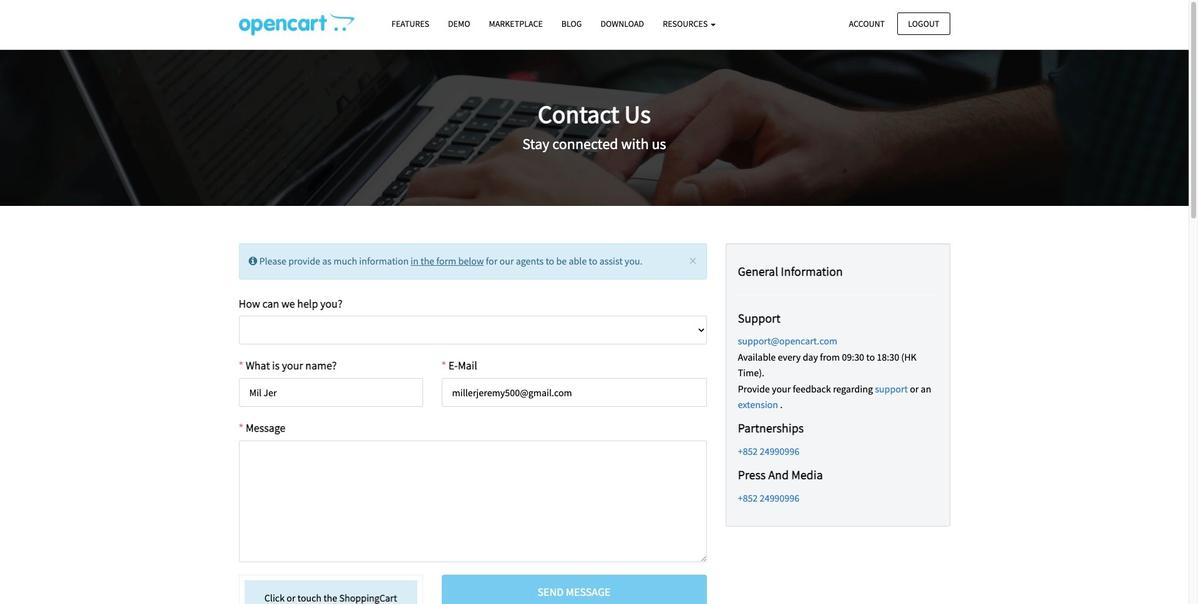Task type: vqa. For each thing, say whether or not it's contained in the screenshot.
Account at the top of the page
no



Task type: describe. For each thing, give the bounding box(es) containing it.
info circle image
[[249, 256, 257, 266]]

opencart - contact image
[[239, 13, 354, 36]]

Name text field
[[239, 378, 423, 407]]

Email text field
[[442, 378, 707, 407]]



Task type: locate. For each thing, give the bounding box(es) containing it.
None text field
[[239, 441, 707, 563]]



